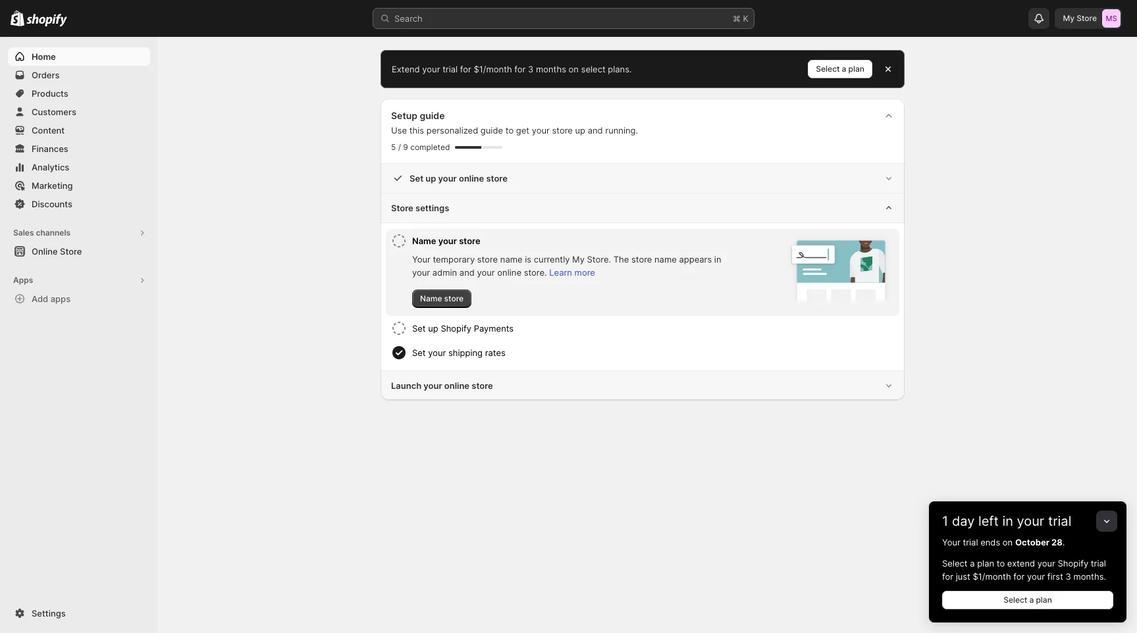 Task type: vqa. For each thing, say whether or not it's contained in the screenshot.
the bottom My
yes



Task type: describe. For each thing, give the bounding box(es) containing it.
discounts link
[[8, 195, 150, 213]]

extend
[[1007, 558, 1035, 569]]

discounts
[[32, 199, 72, 209]]

setup
[[391, 110, 417, 121]]

shipping
[[448, 348, 483, 358]]

trial inside select a plan to extend your shopify trial for just $1/month for your first 3 months.
[[1091, 558, 1106, 569]]

5 / 9 completed
[[391, 142, 450, 152]]

1 horizontal spatial shopify image
[[26, 14, 67, 27]]

products
[[32, 88, 68, 99]]

your for your temporary store name is currently my store. the store name appears in your admin and your online store.
[[412, 254, 431, 265]]

name store link
[[412, 290, 472, 308]]

store for my store
[[1077, 13, 1097, 23]]

set up shopify payments button
[[412, 317, 894, 340]]

use this personalized guide to get your store up and running.
[[391, 125, 638, 136]]

your temporary store name is currently my store. the store name appears in your admin and your online store.
[[412, 254, 721, 278]]

0 horizontal spatial select a plan link
[[808, 60, 873, 78]]

my store
[[1063, 13, 1097, 23]]

set your shipping rates
[[412, 348, 506, 358]]

rates
[[485, 348, 506, 358]]

marketing
[[32, 180, 73, 191]]

finances
[[32, 144, 68, 154]]

add apps
[[32, 294, 71, 304]]

learn
[[549, 267, 572, 278]]

your up october
[[1017, 514, 1045, 529]]

learn more link
[[549, 267, 595, 278]]

sales
[[13, 228, 34, 238]]

0 vertical spatial to
[[506, 125, 514, 136]]

up for set up your online store
[[426, 173, 436, 184]]

.
[[1063, 537, 1065, 548]]

search
[[394, 13, 423, 24]]

0 vertical spatial on
[[569, 64, 579, 74]]

content link
[[8, 121, 150, 140]]

personalized
[[427, 125, 478, 136]]

set for set up your online store
[[410, 173, 423, 184]]

left
[[979, 514, 999, 529]]

my inside your temporary store name is currently my store. the store name appears in your admin and your online store.
[[572, 254, 585, 265]]

day
[[952, 514, 975, 529]]

store right temporary
[[477, 254, 498, 265]]

months
[[536, 64, 566, 74]]

2 name from the left
[[655, 254, 677, 265]]

customers
[[32, 107, 76, 117]]

store settings
[[391, 203, 449, 213]]

online inside your temporary store name is currently my store. the store name appears in your admin and your online store.
[[497, 267, 522, 278]]

plans.
[[608, 64, 632, 74]]

name your store button
[[412, 229, 726, 253]]

select a plan to extend your shopify trial for just $1/month for your first 3 months.
[[942, 558, 1106, 582]]

payments
[[474, 323, 514, 334]]

select a plan for the leftmost select a plan link
[[816, 64, 865, 74]]

store inside dropdown button
[[391, 203, 413, 213]]

marketing link
[[8, 176, 150, 195]]

0 vertical spatial up
[[575, 125, 585, 136]]

home
[[32, 51, 56, 62]]

temporary
[[433, 254, 475, 265]]

online
[[32, 246, 58, 257]]

trial inside dropdown button
[[1048, 514, 1072, 529]]

orders link
[[8, 66, 150, 84]]

1 day left in your trial element
[[929, 536, 1127, 623]]

0 vertical spatial and
[[588, 125, 603, 136]]

learn more
[[549, 267, 595, 278]]

⌘ k
[[733, 13, 749, 24]]

use
[[391, 125, 407, 136]]

admin
[[432, 267, 457, 278]]

your trial ends on october 28 .
[[942, 537, 1065, 548]]

settings link
[[8, 605, 150, 623]]

28
[[1052, 537, 1063, 548]]

1 day left in your trial button
[[929, 502, 1127, 529]]

extend
[[392, 64, 420, 74]]

select a plan link inside 1 day left in your trial element
[[942, 591, 1114, 610]]

for left months on the left of the page
[[515, 64, 526, 74]]

select for the leftmost select a plan link
[[816, 64, 840, 74]]

customers link
[[8, 103, 150, 121]]

channels
[[36, 228, 71, 238]]

home link
[[8, 47, 150, 66]]

store inside dropdown button
[[486, 173, 508, 184]]

settings
[[416, 203, 449, 213]]

my store image
[[1102, 9, 1121, 28]]

$1/month inside select a plan to extend your shopify trial for just $1/month for your first 3 months.
[[973, 572, 1011, 582]]

more
[[575, 267, 595, 278]]

your right extend
[[422, 64, 440, 74]]

your right admin
[[477, 267, 495, 278]]

apps button
[[8, 271, 150, 290]]

name your store
[[412, 236, 480, 246]]

launch your online store button
[[381, 371, 905, 400]]

set for set up shopify payments
[[412, 323, 426, 334]]

orders
[[32, 70, 60, 80]]

ends
[[981, 537, 1000, 548]]

set for set your shipping rates
[[412, 348, 426, 358]]

select a plan for select a plan link in the 1 day left in your trial element
[[1004, 595, 1052, 605]]

for right extend
[[460, 64, 471, 74]]

1 day left in your trial
[[942, 514, 1072, 529]]

store for online store
[[60, 246, 82, 257]]

online inside dropdown button
[[444, 381, 470, 391]]

finances link
[[8, 140, 150, 158]]

and inside your temporary store name is currently my store. the store name appears in your admin and your online store.
[[460, 267, 475, 278]]

name for name store
[[420, 294, 442, 304]]

0 vertical spatial a
[[842, 64, 846, 74]]

a inside select a plan to extend your shopify trial for just $1/month for your first 3 months.
[[970, 558, 975, 569]]

store.
[[524, 267, 547, 278]]

content
[[32, 125, 65, 136]]

in inside your temporary store name is currently my store. the store name appears in your admin and your online store.
[[714, 254, 721, 265]]

name store
[[420, 294, 464, 304]]

analytics
[[32, 162, 69, 173]]

set your shipping rates button
[[412, 341, 894, 365]]

/
[[398, 142, 401, 152]]



Task type: locate. For each thing, give the bounding box(es) containing it.
store
[[1077, 13, 1097, 23], [391, 203, 413, 213], [60, 246, 82, 257]]

0 horizontal spatial on
[[569, 64, 579, 74]]

up inside dropdown button
[[426, 173, 436, 184]]

0 vertical spatial your
[[412, 254, 431, 265]]

0 horizontal spatial $1/month
[[474, 64, 512, 74]]

2 vertical spatial up
[[428, 323, 438, 334]]

on inside 1 day left in your trial element
[[1003, 537, 1013, 548]]

online store link
[[8, 242, 150, 261]]

plan for the leftmost select a plan link
[[849, 64, 865, 74]]

$1/month right "just"
[[973, 572, 1011, 582]]

your right launch
[[424, 381, 442, 391]]

$1/month left months on the left of the page
[[474, 64, 512, 74]]

1 horizontal spatial select
[[942, 558, 968, 569]]

1 vertical spatial my
[[572, 254, 585, 265]]

your left shipping
[[428, 348, 446, 358]]

to left get
[[506, 125, 514, 136]]

store down the rates
[[472, 381, 493, 391]]

5
[[391, 142, 396, 152]]

select
[[816, 64, 840, 74], [942, 558, 968, 569], [1004, 595, 1027, 605]]

for left "just"
[[942, 572, 954, 582]]

1 horizontal spatial my
[[1063, 13, 1075, 23]]

2 horizontal spatial store
[[1077, 13, 1097, 23]]

online down personalized
[[459, 173, 484, 184]]

1 horizontal spatial on
[[1003, 537, 1013, 548]]

your left first
[[1027, 572, 1045, 582]]

1 name from the left
[[500, 254, 523, 265]]

1 horizontal spatial guide
[[481, 125, 503, 136]]

my up learn more link at top
[[572, 254, 585, 265]]

2 horizontal spatial plan
[[1036, 595, 1052, 605]]

your down name your store
[[412, 254, 431, 265]]

this
[[409, 125, 424, 136]]

3 left months on the left of the page
[[528, 64, 534, 74]]

0 horizontal spatial to
[[506, 125, 514, 136]]

products link
[[8, 84, 150, 103]]

shopify inside dropdown button
[[441, 323, 472, 334]]

settings
[[32, 608, 66, 619]]

0 vertical spatial select
[[816, 64, 840, 74]]

2 vertical spatial plan
[[1036, 595, 1052, 605]]

setup guide
[[391, 110, 445, 121]]

trial left "ends"
[[963, 537, 978, 548]]

3 right first
[[1066, 572, 1071, 582]]

0 vertical spatial name
[[412, 236, 436, 246]]

in inside 1 day left in your trial dropdown button
[[1003, 514, 1013, 529]]

0 horizontal spatial guide
[[420, 110, 445, 121]]

set up shopify payments
[[412, 323, 514, 334]]

and down temporary
[[460, 267, 475, 278]]

and left running.
[[588, 125, 603, 136]]

1 horizontal spatial name
[[655, 254, 677, 265]]

name for name your store
[[412, 236, 436, 246]]

2 vertical spatial a
[[1030, 595, 1034, 605]]

store.
[[587, 254, 611, 265]]

1 horizontal spatial a
[[970, 558, 975, 569]]

currently
[[534, 254, 570, 265]]

1 vertical spatial set
[[412, 323, 426, 334]]

name
[[500, 254, 523, 265], [655, 254, 677, 265]]

1 horizontal spatial store
[[391, 203, 413, 213]]

on left select
[[569, 64, 579, 74]]

0 vertical spatial 3
[[528, 64, 534, 74]]

a
[[842, 64, 846, 74], [970, 558, 975, 569], [1030, 595, 1034, 605]]

apps
[[13, 275, 33, 285]]

store down admin
[[444, 294, 464, 304]]

1 horizontal spatial and
[[588, 125, 603, 136]]

first
[[1047, 572, 1063, 582]]

trial right extend
[[443, 64, 458, 74]]

get
[[516, 125, 529, 136]]

the
[[614, 254, 629, 265]]

your
[[412, 254, 431, 265], [942, 537, 961, 548]]

october
[[1015, 537, 1050, 548]]

2 horizontal spatial select
[[1004, 595, 1027, 605]]

2 vertical spatial store
[[60, 246, 82, 257]]

launch
[[391, 381, 422, 391]]

add apps button
[[8, 290, 150, 308]]

shopify
[[441, 323, 472, 334], [1058, 558, 1089, 569]]

1 horizontal spatial plan
[[977, 558, 994, 569]]

0 vertical spatial shopify
[[441, 323, 472, 334]]

0 horizontal spatial a
[[842, 64, 846, 74]]

online left store.
[[497, 267, 522, 278]]

1 horizontal spatial your
[[942, 537, 961, 548]]

set right mark set up shopify payments as done image
[[412, 323, 426, 334]]

select for select a plan link in the 1 day left in your trial element
[[1004, 595, 1027, 605]]

up up settings at left top
[[426, 173, 436, 184]]

set up your online store
[[410, 173, 508, 184]]

plan inside select a plan to extend your shopify trial for just $1/month for your first 3 months.
[[977, 558, 994, 569]]

guide
[[420, 110, 445, 121], [481, 125, 503, 136]]

store up temporary
[[459, 236, 480, 246]]

plan
[[849, 64, 865, 74], [977, 558, 994, 569], [1036, 595, 1052, 605]]

3 inside select a plan to extend your shopify trial for just $1/month for your first 3 months.
[[1066, 572, 1071, 582]]

9
[[403, 142, 408, 152]]

select a plan
[[816, 64, 865, 74], [1004, 595, 1052, 605]]

guide up this
[[420, 110, 445, 121]]

online store button
[[0, 242, 158, 261]]

my left my store icon
[[1063, 13, 1075, 23]]

completed
[[410, 142, 450, 152]]

1 horizontal spatial $1/month
[[973, 572, 1011, 582]]

0 vertical spatial store
[[1077, 13, 1097, 23]]

store left settings at left top
[[391, 203, 413, 213]]

your inside your temporary store name is currently my store. the store name appears in your admin and your online store.
[[412, 254, 431, 265]]

trial up the months.
[[1091, 558, 1106, 569]]

1 vertical spatial plan
[[977, 558, 994, 569]]

1 horizontal spatial select a plan
[[1004, 595, 1052, 605]]

up for set up shopify payments
[[428, 323, 438, 334]]

1 horizontal spatial in
[[1003, 514, 1013, 529]]

sales channels button
[[8, 224, 150, 242]]

in
[[714, 254, 721, 265], [1003, 514, 1013, 529]]

0 horizontal spatial select a plan
[[816, 64, 865, 74]]

in right appears
[[714, 254, 721, 265]]

name left is
[[500, 254, 523, 265]]

1 vertical spatial $1/month
[[973, 572, 1011, 582]]

up left running.
[[575, 125, 585, 136]]

1 vertical spatial select a plan
[[1004, 595, 1052, 605]]

0 vertical spatial online
[[459, 173, 484, 184]]

k
[[743, 13, 749, 24]]

your for your trial ends on october 28 .
[[942, 537, 961, 548]]

1 vertical spatial shopify
[[1058, 558, 1089, 569]]

store left my store icon
[[1077, 13, 1097, 23]]

launch your online store
[[391, 381, 493, 391]]

1 vertical spatial online
[[497, 267, 522, 278]]

0 horizontal spatial and
[[460, 267, 475, 278]]

months.
[[1074, 572, 1106, 582]]

your down 1
[[942, 537, 961, 548]]

on right "ends"
[[1003, 537, 1013, 548]]

up down name store link
[[428, 323, 438, 334]]

running.
[[605, 125, 638, 136]]

2 vertical spatial online
[[444, 381, 470, 391]]

1 horizontal spatial to
[[997, 558, 1005, 569]]

1 vertical spatial name
[[420, 294, 442, 304]]

appears
[[679, 254, 712, 265]]

set up store settings
[[410, 173, 423, 184]]

for
[[460, 64, 471, 74], [515, 64, 526, 74], [942, 572, 954, 582], [1014, 572, 1025, 582]]

on
[[569, 64, 579, 74], [1003, 537, 1013, 548]]

analytics link
[[8, 158, 150, 176]]

0 horizontal spatial 3
[[528, 64, 534, 74]]

mark set up shopify payments as done image
[[391, 321, 407, 336]]

shopify up set your shipping rates
[[441, 323, 472, 334]]

store down sales channels button
[[60, 246, 82, 257]]

to inside select a plan to extend your shopify trial for just $1/month for your first 3 months.
[[997, 558, 1005, 569]]

apps
[[50, 294, 71, 304]]

store settings button
[[381, 194, 905, 223]]

set up launch
[[412, 348, 426, 358]]

1 horizontal spatial shopify
[[1058, 558, 1089, 569]]

0 vertical spatial set
[[410, 173, 423, 184]]

1 vertical spatial in
[[1003, 514, 1013, 529]]

0 vertical spatial my
[[1063, 13, 1075, 23]]

0 vertical spatial guide
[[420, 110, 445, 121]]

mark name your store as done image
[[391, 233, 407, 249]]

name left appears
[[655, 254, 677, 265]]

0 vertical spatial select a plan link
[[808, 60, 873, 78]]

store down use this personalized guide to get your store up and running.
[[486, 173, 508, 184]]

shopify image
[[11, 10, 25, 26], [26, 14, 67, 27]]

0 horizontal spatial my
[[572, 254, 585, 265]]

store right get
[[552, 125, 573, 136]]

0 vertical spatial $1/month
[[474, 64, 512, 74]]

1 vertical spatial select a plan link
[[942, 591, 1114, 610]]

1 vertical spatial to
[[997, 558, 1005, 569]]

your right get
[[532, 125, 550, 136]]

add
[[32, 294, 48, 304]]

0 horizontal spatial plan
[[849, 64, 865, 74]]

sales channels
[[13, 228, 71, 238]]

extend your trial for $1/month for 3 months on select plans.
[[392, 64, 632, 74]]

online inside dropdown button
[[459, 173, 484, 184]]

2 vertical spatial set
[[412, 348, 426, 358]]

1 vertical spatial guide
[[481, 125, 503, 136]]

1 vertical spatial a
[[970, 558, 975, 569]]

0 horizontal spatial name
[[500, 254, 523, 265]]

1 vertical spatial up
[[426, 173, 436, 184]]

1 horizontal spatial select a plan link
[[942, 591, 1114, 610]]

plan for select a plan link in the 1 day left in your trial element
[[1036, 595, 1052, 605]]

select inside select a plan to extend your shopify trial for just $1/month for your first 3 months.
[[942, 558, 968, 569]]

1 vertical spatial store
[[391, 203, 413, 213]]

is
[[525, 254, 532, 265]]

1
[[942, 514, 948, 529]]

your up first
[[1038, 558, 1056, 569]]

your left admin
[[412, 267, 430, 278]]

name inside dropdown button
[[412, 236, 436, 246]]

name right mark name your store as done icon
[[412, 236, 436, 246]]

1 vertical spatial 3
[[1066, 572, 1071, 582]]

0 vertical spatial in
[[714, 254, 721, 265]]

2 horizontal spatial a
[[1030, 595, 1034, 605]]

online store
[[32, 246, 82, 257]]

your up temporary
[[438, 236, 457, 246]]

to
[[506, 125, 514, 136], [997, 558, 1005, 569]]

for down extend
[[1014, 572, 1025, 582]]

just
[[956, 572, 971, 582]]

in right left
[[1003, 514, 1013, 529]]

name down admin
[[420, 294, 442, 304]]

select a plan inside 1 day left in your trial element
[[1004, 595, 1052, 605]]

shopify inside select a plan to extend your shopify trial for just $1/month for your first 3 months.
[[1058, 558, 1089, 569]]

set up your online store button
[[381, 164, 905, 193]]

0 horizontal spatial shopify image
[[11, 10, 25, 26]]

0 horizontal spatial select
[[816, 64, 840, 74]]

0 horizontal spatial store
[[60, 246, 82, 257]]

up inside dropdown button
[[428, 323, 438, 334]]

online down set your shipping rates
[[444, 381, 470, 391]]

shopify up the months.
[[1058, 558, 1089, 569]]

my
[[1063, 13, 1075, 23], [572, 254, 585, 265]]

1 vertical spatial select
[[942, 558, 968, 569]]

your inside dropdown button
[[438, 173, 457, 184]]

0 vertical spatial select a plan
[[816, 64, 865, 74]]

set
[[410, 173, 423, 184], [412, 323, 426, 334], [412, 348, 426, 358]]

1 vertical spatial your
[[942, 537, 961, 548]]

set inside dropdown button
[[410, 173, 423, 184]]

to left extend
[[997, 558, 1005, 569]]

1 horizontal spatial 3
[[1066, 572, 1071, 582]]

0 vertical spatial plan
[[849, 64, 865, 74]]

0 horizontal spatial your
[[412, 254, 431, 265]]

store right the
[[631, 254, 652, 265]]

select a plan link
[[808, 60, 873, 78], [942, 591, 1114, 610]]

name your store element
[[412, 253, 726, 308]]

1 vertical spatial on
[[1003, 537, 1013, 548]]

trial up 28
[[1048, 514, 1072, 529]]

0 horizontal spatial shopify
[[441, 323, 472, 334]]

2 vertical spatial select
[[1004, 595, 1027, 605]]

0 horizontal spatial in
[[714, 254, 721, 265]]

your up settings at left top
[[438, 173, 457, 184]]

select
[[581, 64, 606, 74]]

1 vertical spatial and
[[460, 267, 475, 278]]

guide left get
[[481, 125, 503, 136]]

⌘
[[733, 13, 741, 24]]

trial
[[443, 64, 458, 74], [1048, 514, 1072, 529], [963, 537, 978, 548], [1091, 558, 1106, 569]]

store inside 'link'
[[60, 246, 82, 257]]

$1/month
[[474, 64, 512, 74], [973, 572, 1011, 582]]



